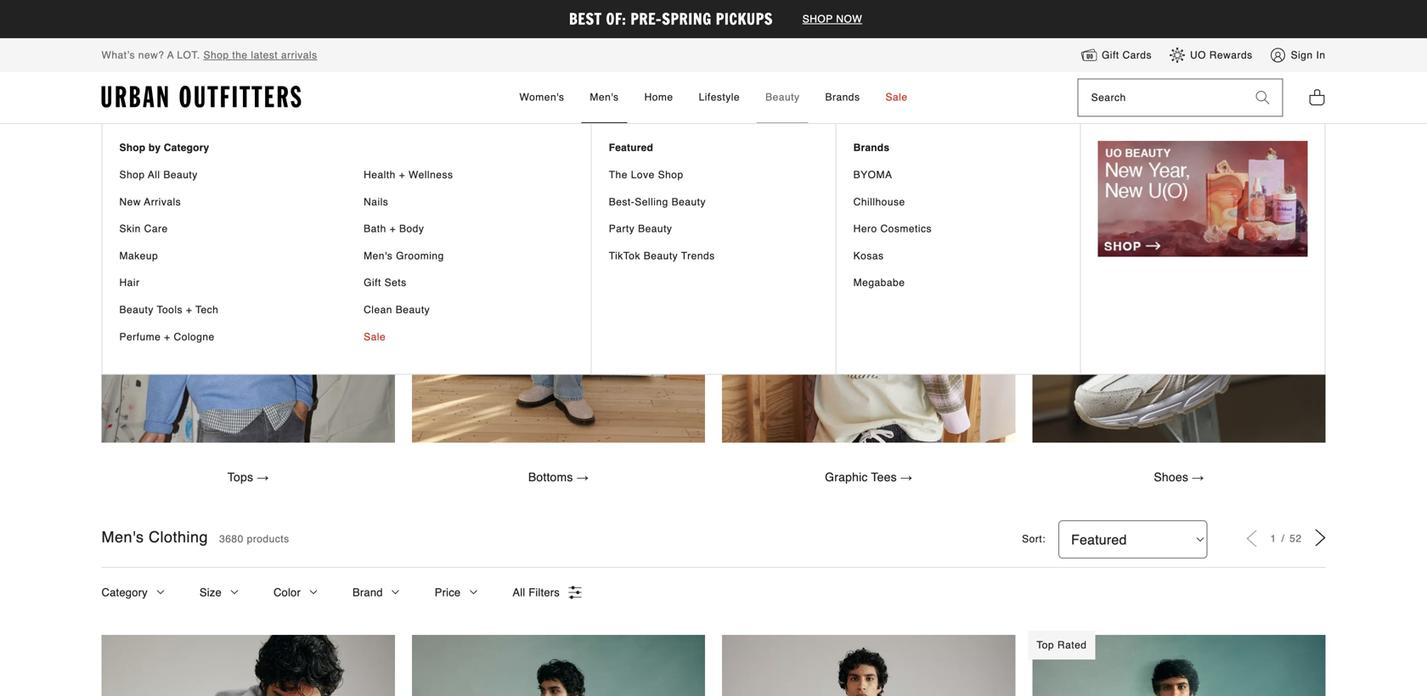 Task type: describe. For each thing, give the bounding box(es) containing it.
health + wellness
[[364, 169, 453, 181]]

men's for men's
[[590, 91, 619, 103]]

megababe
[[854, 277, 905, 289]]

new?
[[138, 49, 164, 61]]

3 → from the left
[[901, 471, 913, 484]]

love
[[631, 169, 655, 181]]

rewards
[[1210, 49, 1253, 61]]

bottoms →
[[529, 471, 589, 484]]

sale for clean beauty
[[364, 331, 386, 343]]

tops → link
[[210, 460, 287, 496]]

beauty tools + tech link
[[119, 303, 330, 318]]

all inside dropdown button
[[513, 587, 526, 600]]

gift sets
[[364, 277, 407, 289]]

perfume + cologne
[[119, 331, 215, 343]]

hero cosmetics
[[854, 223, 932, 235]]

3680 products
[[219, 534, 290, 546]]

by
[[149, 142, 161, 154]]

category inside main navigation element
[[164, 142, 209, 154]]

sets
[[385, 277, 407, 289]]

hair link
[[119, 276, 330, 291]]

bottoms
[[529, 471, 573, 484]]

hair
[[119, 277, 140, 289]]

trends
[[682, 250, 715, 262]]

gift cards link
[[1081, 47, 1152, 64]]

tees
[[872, 471, 897, 484]]

lifestyle link
[[691, 72, 749, 123]]

category button
[[102, 569, 166, 618]]

grooming
[[396, 250, 444, 262]]

products
[[247, 534, 290, 546]]

shop all beauty
[[119, 169, 198, 181]]

beauty down 'the love shop' link
[[672, 196, 706, 208]]

beauty down sets
[[396, 304, 430, 316]]

bath + body link
[[364, 222, 574, 237]]

makeup
[[119, 250, 158, 262]]

home link
[[636, 72, 682, 123]]

men's link
[[582, 72, 628, 123]]

new year new u(o) image
[[1099, 141, 1308, 257]]

standard cloth shortstop tee image
[[1033, 636, 1326, 697]]

new
[[119, 196, 141, 208]]

color
[[274, 587, 301, 600]]

top
[[1037, 640, 1055, 652]]

standard cloth faux wool varsity jacket image
[[102, 636, 395, 697]]

0 vertical spatial brands
[[826, 91, 861, 103]]

shop inside 'the love shop' link
[[658, 169, 684, 181]]

gift for gift cards
[[1102, 49, 1120, 61]]

graphic tees → link
[[808, 460, 931, 496]]

beauty up the "perfume"
[[119, 304, 154, 316]]

price button
[[435, 569, 479, 618]]

new arrivals
[[119, 196, 181, 208]]

health
[[364, 169, 396, 181]]

skin
[[119, 223, 141, 235]]

men's clothing
[[102, 529, 208, 546]]

sign in button
[[1270, 47, 1326, 64]]

tiktok
[[609, 250, 641, 262]]

+ for body
[[390, 223, 396, 235]]

top rated
[[1037, 640, 1087, 652]]

uo
[[1191, 49, 1207, 61]]

shoes
[[1155, 471, 1189, 484]]

best of:  pre-spring pickups
[[569, 8, 777, 30]]

men's for men's grooming
[[364, 250, 393, 262]]

what's
[[102, 49, 135, 61]]

shop
[[803, 13, 833, 25]]

lot.
[[177, 49, 200, 61]]

spring
[[662, 8, 712, 30]]

tiktok beauty trends
[[609, 250, 715, 262]]

rated
[[1058, 640, 1087, 652]]

shop the latest arrivals link
[[204, 49, 318, 61]]

→ for bottoms →
[[577, 471, 589, 484]]

shop all beauty link
[[119, 168, 330, 183]]

megababe link
[[854, 276, 1064, 291]]

beauty down party beauty
[[644, 250, 678, 262]]

clean beauty
[[364, 304, 430, 316]]

arrivals
[[281, 49, 318, 61]]

cosmetics
[[881, 223, 932, 235]]

uo rewards
[[1191, 49, 1253, 61]]

standard cloth striped boxing short image
[[412, 636, 705, 697]]

shoes → link
[[1137, 460, 1223, 496]]

beauty down best-selling beauty
[[638, 223, 673, 235]]

main navigation element
[[51, 72, 1377, 375]]

clean
[[364, 304, 393, 316]]

color button
[[274, 569, 319, 618]]

men's grooming
[[364, 250, 444, 262]]

tools
[[157, 304, 183, 316]]

category inside dropdown button
[[102, 587, 148, 600]]

in
[[1317, 49, 1326, 61]]



Task type: vqa. For each thing, say whether or not it's contained in the screenshot.
Men's Tops image at the left of the page
yes



Task type: locate. For each thing, give the bounding box(es) containing it.
best-selling beauty
[[609, 196, 706, 208]]

men's bottoms image
[[412, 150, 705, 443]]

tops
[[228, 471, 253, 484]]

+ right health
[[399, 169, 406, 181]]

sale link for clean beauty
[[364, 330, 574, 345]]

all filters
[[513, 587, 560, 600]]

skin care
[[119, 223, 168, 235]]

health + wellness link
[[364, 168, 574, 183]]

gift left cards
[[1102, 49, 1120, 61]]

sale down clean
[[364, 331, 386, 343]]

2 → from the left
[[577, 471, 589, 484]]

kosas
[[854, 250, 884, 262]]

search image
[[1257, 91, 1270, 105]]

+ left tech
[[186, 304, 192, 316]]

shop left "the"
[[204, 49, 229, 61]]

0 vertical spatial category
[[164, 142, 209, 154]]

beauty link
[[757, 72, 809, 123]]

gift left sets
[[364, 277, 381, 289]]

2 vertical spatial men's
[[102, 529, 144, 546]]

all
[[148, 169, 160, 181], [513, 587, 526, 600]]

tech
[[196, 304, 219, 316]]

0 vertical spatial sale
[[886, 91, 908, 103]]

graphic tees image
[[722, 150, 1016, 443]]

kosas link
[[854, 249, 1064, 264]]

men's shoes image
[[1033, 150, 1326, 443]]

52
[[1290, 533, 1303, 545]]

all left filters
[[513, 587, 526, 600]]

0 horizontal spatial sale link
[[364, 330, 574, 345]]

selling
[[635, 196, 669, 208]]

makeup link
[[119, 249, 330, 264]]

→ right shoes
[[1193, 471, 1205, 484]]

graphic
[[825, 471, 868, 484]]

sale
[[886, 91, 908, 103], [364, 331, 386, 343]]

category right by
[[164, 142, 209, 154]]

clothing
[[149, 529, 208, 546]]

home
[[645, 91, 674, 103]]

1 vertical spatial men's
[[364, 250, 393, 262]]

sale right brands link
[[886, 91, 908, 103]]

care
[[144, 223, 168, 235]]

+ inside beauty tools + tech link
[[186, 304, 192, 316]]

nails
[[364, 196, 389, 208]]

gift cards
[[1102, 49, 1152, 61]]

a
[[167, 49, 174, 61]]

body
[[399, 223, 424, 235]]

cards
[[1123, 49, 1152, 61]]

shop right love
[[658, 169, 684, 181]]

what's new? a lot. shop the latest arrivals
[[102, 49, 318, 61]]

uo rewards link
[[1169, 47, 1253, 64]]

brand
[[353, 587, 383, 600]]

of:
[[606, 8, 627, 30]]

men's tops image
[[102, 150, 395, 443]]

sign in
[[1292, 49, 1326, 61]]

+ for wellness
[[399, 169, 406, 181]]

1 horizontal spatial gift
[[1102, 49, 1120, 61]]

None search field
[[1079, 80, 1244, 116]]

men's for men's clothing
[[102, 529, 144, 546]]

best-
[[609, 196, 635, 208]]

→ inside "link"
[[257, 471, 269, 484]]

shoes →
[[1155, 471, 1205, 484]]

4 → from the left
[[1193, 471, 1205, 484]]

shop now
[[803, 13, 863, 25]]

beauty tools + tech
[[119, 304, 219, 316]]

perfume
[[119, 331, 161, 343]]

2 horizontal spatial men's
[[590, 91, 619, 103]]

skin care link
[[119, 222, 330, 237]]

lifestyle
[[699, 91, 740, 103]]

+ right bath
[[390, 223, 396, 235]]

1 horizontal spatial category
[[164, 142, 209, 154]]

1
[[1271, 533, 1280, 545]]

filters
[[529, 587, 560, 600]]

best-selling beauty link
[[609, 195, 819, 210]]

pickups
[[716, 8, 773, 30]]

0 vertical spatial gift
[[1102, 49, 1120, 61]]

+ inside the perfume + cologne 'link'
[[164, 331, 171, 343]]

sale link for brands
[[878, 72, 917, 123]]

sale link right brands link
[[878, 72, 917, 123]]

0 vertical spatial sale link
[[878, 72, 917, 123]]

shop up new
[[119, 169, 145, 181]]

sale link down clean beauty link at the top left
[[364, 330, 574, 345]]

tops →
[[228, 471, 269, 484]]

men's left "clothing"
[[102, 529, 144, 546]]

0 vertical spatial all
[[148, 169, 160, 181]]

gift for gift sets
[[364, 277, 381, 289]]

category down men's clothing
[[102, 587, 148, 600]]

1 vertical spatial gift
[[364, 277, 381, 289]]

Search text field
[[1079, 80, 1244, 116]]

→ right tops
[[257, 471, 269, 484]]

party beauty link
[[609, 222, 819, 237]]

urban outfitters image
[[102, 86, 301, 108]]

1 vertical spatial category
[[102, 587, 148, 600]]

the love shop
[[609, 169, 684, 181]]

1 horizontal spatial all
[[513, 587, 526, 600]]

shop left by
[[119, 142, 146, 154]]

0 horizontal spatial category
[[102, 587, 148, 600]]

nails link
[[364, 195, 574, 210]]

pre-
[[631, 8, 662, 30]]

men's grooming link
[[364, 249, 574, 264]]

all filters button
[[513, 569, 582, 618]]

1 vertical spatial sale
[[364, 331, 386, 343]]

1 horizontal spatial sale
[[886, 91, 908, 103]]

0 vertical spatial men's
[[590, 91, 619, 103]]

0 horizontal spatial gift
[[364, 277, 381, 289]]

best
[[569, 8, 602, 30]]

clean beauty link
[[364, 303, 574, 318]]

my shopping bag image
[[1309, 88, 1326, 107]]

byoma link
[[854, 168, 1064, 183]]

→ for shoes →
[[1193, 471, 1205, 484]]

beauty down shop by category
[[164, 169, 198, 181]]

→ for tops →
[[257, 471, 269, 484]]

men's inside "link"
[[364, 250, 393, 262]]

+ left cologne
[[164, 331, 171, 343]]

cologne
[[174, 331, 215, 343]]

gift inside main navigation element
[[364, 277, 381, 289]]

sign
[[1292, 49, 1314, 61]]

sale for brands
[[886, 91, 908, 103]]

men's down bath
[[364, 250, 393, 262]]

tiktok beauty trends link
[[609, 249, 819, 264]]

+ for cologne
[[164, 331, 171, 343]]

arrivals
[[144, 196, 181, 208]]

1 vertical spatial all
[[513, 587, 526, 600]]

beauty left brands link
[[766, 91, 800, 103]]

standard cloth thermal athletic short image
[[722, 636, 1016, 697]]

1 vertical spatial brands
[[854, 142, 890, 154]]

chillhouse link
[[854, 195, 1064, 210]]

sale link
[[878, 72, 917, 123], [364, 330, 574, 345]]

women's link
[[511, 72, 573, 123]]

shop by category
[[119, 142, 209, 154]]

→ right bottoms
[[577, 471, 589, 484]]

hero
[[854, 223, 878, 235]]

0 horizontal spatial men's
[[102, 529, 144, 546]]

brands right beauty link
[[826, 91, 861, 103]]

men's left 'home'
[[590, 91, 619, 103]]

1 horizontal spatial sale link
[[878, 72, 917, 123]]

0 horizontal spatial all
[[148, 169, 160, 181]]

1 horizontal spatial men's
[[364, 250, 393, 262]]

all down by
[[148, 169, 160, 181]]

all inside main navigation element
[[148, 169, 160, 181]]

brands up byoma
[[854, 142, 890, 154]]

shop inside shop all beauty link
[[119, 169, 145, 181]]

3680
[[219, 534, 244, 546]]

0 horizontal spatial sale
[[364, 331, 386, 343]]

1 → from the left
[[257, 471, 269, 484]]

party
[[609, 223, 635, 235]]

beauty
[[766, 91, 800, 103], [164, 169, 198, 181], [672, 196, 706, 208], [638, 223, 673, 235], [644, 250, 678, 262], [119, 304, 154, 316], [396, 304, 430, 316]]

the love shop link
[[609, 168, 819, 183]]

price
[[435, 587, 461, 600]]

→
[[257, 471, 269, 484], [577, 471, 589, 484], [901, 471, 913, 484], [1193, 471, 1205, 484]]

the
[[609, 169, 628, 181]]

chillhouse
[[854, 196, 906, 208]]

now
[[837, 13, 863, 25]]

1 vertical spatial sale link
[[364, 330, 574, 345]]

+ inside the health + wellness link
[[399, 169, 406, 181]]

+ inside bath + body link
[[390, 223, 396, 235]]

top rated link
[[1029, 632, 1326, 697]]

the
[[232, 49, 248, 61]]

→ right tees
[[901, 471, 913, 484]]

brand button
[[353, 569, 401, 618]]

shop now link
[[794, 13, 871, 25]]

graphic tees →
[[825, 471, 913, 484]]



